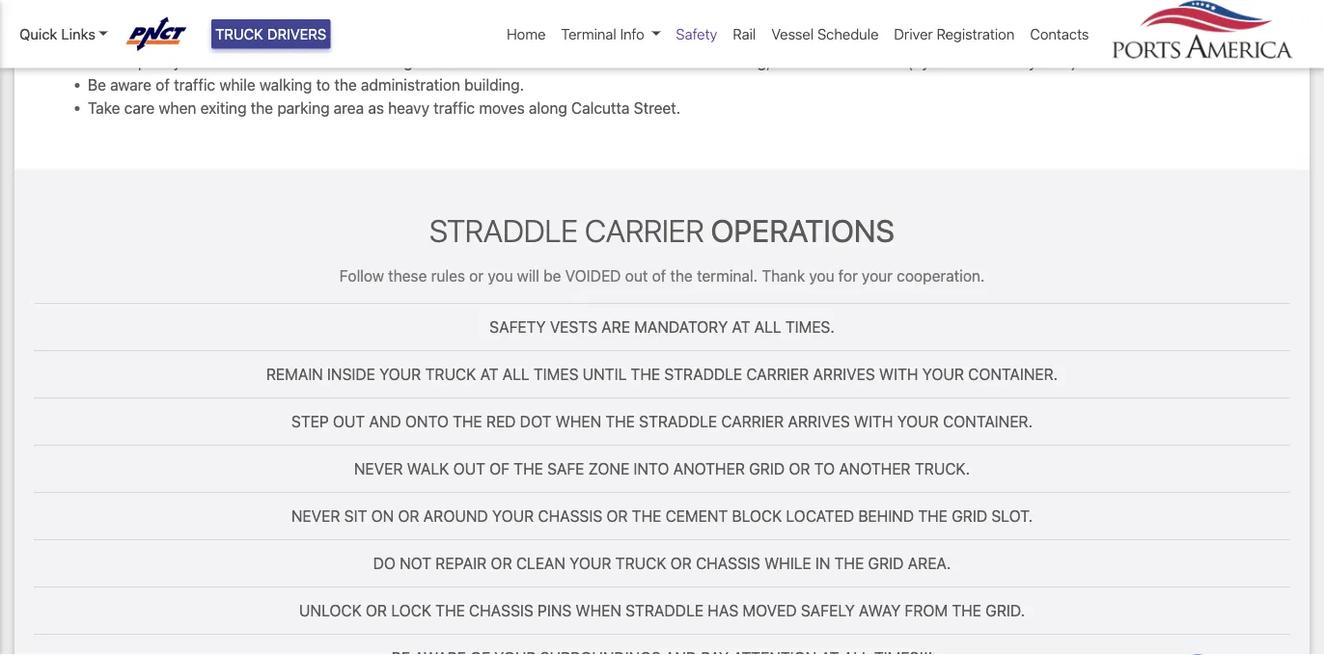 Task type: describe. For each thing, give the bounding box(es) containing it.
container. for step out and onto the red dot when the straddle carrier arrives with your container.
[[943, 412, 1033, 431]]

the right of in the left of the page
[[514, 460, 543, 478]]

at for truck
[[480, 365, 499, 383]]

entering
[[497, 6, 555, 24]]

safety
[[489, 318, 546, 336]]

be inside twic (cards) must be presented to security guard prior to entering parking lot. no personal vehicles are permitted in the container yard. please park your vehicle in the visitors parking area located in front of the administration building, off calcutta street (by the truck entry area). be aware of traffic while walking to the administration building. take care when exiting the parking area as heavy traffic moves along calcutta street.
[[223, 6, 241, 24]]

2 you from the left
[[809, 267, 834, 285]]

arrives for step out and onto the red dot when the straddle carrier arrives with your container.
[[788, 412, 850, 431]]

step out and onto the red dot when the straddle carrier arrives with your container.
[[291, 412, 1033, 431]]

driver registration
[[894, 26, 1015, 42]]

schedule
[[817, 26, 879, 42]]

straddle for when
[[639, 412, 717, 431]]

remain
[[266, 365, 323, 383]]

are
[[237, 29, 259, 47]]

located
[[453, 52, 505, 70]]

no
[[88, 29, 108, 47]]

of
[[490, 460, 510, 478]]

to
[[814, 460, 835, 478]]

all for times.
[[754, 318, 781, 336]]

the left grid.
[[952, 602, 982, 620]]

straddle carrier operations
[[430, 212, 895, 248]]

lot.
[[616, 6, 638, 24]]

until
[[583, 365, 627, 383]]

1 horizontal spatial be
[[543, 267, 561, 285]]

to up the drivers
[[320, 6, 334, 24]]

safely
[[801, 602, 855, 620]]

0 vertical spatial when
[[556, 412, 601, 431]]

street
[[861, 52, 903, 70]]

parking
[[360, 52, 413, 70]]

2 horizontal spatial in
[[509, 52, 521, 70]]

safety vests are mandatory at all times.
[[489, 318, 835, 336]]

has
[[708, 602, 738, 620]]

never walk out of the safe zone into another grid or to another truck.
[[354, 460, 970, 478]]

inside
[[327, 365, 375, 383]]

lock
[[391, 602, 431, 620]]

out
[[625, 267, 648, 285]]

2 vertical spatial straddle
[[626, 602, 704, 620]]

1 horizontal spatial administration
[[607, 52, 707, 70]]

1 horizontal spatial your
[[862, 267, 893, 285]]

operations
[[711, 212, 895, 248]]

quick
[[19, 26, 57, 42]]

aware
[[110, 75, 152, 93]]

mandatory
[[634, 318, 728, 336]]

never for never walk out of the safe zone into another grid or to another truck.
[[354, 460, 403, 478]]

at for mandatory
[[732, 318, 750, 336]]

while
[[219, 75, 255, 93]]

or
[[469, 267, 484, 285]]

driver
[[894, 26, 933, 42]]

voided
[[565, 267, 621, 285]]

prior
[[443, 6, 475, 24]]

heavy
[[388, 98, 429, 117]]

follow
[[339, 267, 384, 285]]

twic
[[88, 6, 127, 24]]

twic (cards) must be presented to security guard prior to entering parking lot. no personal vehicles are permitted in the container yard. please park your vehicle in the visitors parking area located in front of the administration building, off calcutta street (by the truck entry area). be aware of traffic while walking to the administration building. take care when exiting the parking area as heavy traffic moves along calcutta street.
[[88, 6, 1081, 117]]

0 vertical spatial calcutta
[[798, 52, 857, 70]]

park
[[138, 52, 169, 70]]

repair
[[436, 554, 487, 573]]

0 horizontal spatial chassis
[[469, 602, 534, 620]]

or left "to"
[[789, 460, 810, 478]]

the down into
[[632, 507, 661, 525]]

rail
[[733, 26, 756, 42]]

dot
[[520, 412, 552, 431]]

1 horizontal spatial out
[[453, 460, 485, 478]]

safety link
[[668, 15, 725, 53]]

0 vertical spatial grid
[[749, 460, 785, 478]]

never for never sit on or around your chassis or the cement block located behind the grid slot.
[[291, 507, 340, 525]]

2 horizontal spatial grid
[[952, 507, 987, 525]]

0 horizontal spatial traffic
[[174, 75, 215, 93]]

times
[[534, 365, 579, 383]]

vessel schedule
[[771, 26, 879, 42]]

for
[[838, 267, 858, 285]]

safety
[[676, 26, 717, 42]]

on
[[371, 507, 394, 525]]

1 horizontal spatial truck
[[615, 554, 666, 573]]

truck
[[215, 26, 263, 42]]

from
[[905, 602, 948, 620]]

grid.
[[986, 602, 1025, 620]]

in
[[815, 554, 830, 573]]

permitted
[[263, 29, 331, 47]]

slot.
[[992, 507, 1033, 525]]

never sit on or around your chassis or the cement block located behind the grid slot.
[[291, 507, 1033, 525]]

1 horizontal spatial parking
[[559, 6, 612, 24]]

quick links link
[[19, 23, 108, 45]]

terminal info link
[[553, 15, 668, 53]]

the right out
[[670, 267, 693, 285]]

1 horizontal spatial traffic
[[433, 98, 475, 117]]

yard.
[[450, 29, 486, 47]]

to down 'visitors' at the top left of page
[[316, 75, 330, 93]]

exiting
[[200, 98, 247, 117]]

safe
[[547, 460, 584, 478]]

0 horizontal spatial in
[[261, 52, 273, 70]]

the right in
[[834, 554, 864, 573]]

carrier for when
[[721, 412, 784, 431]]

the down walking
[[251, 98, 273, 117]]

1 vertical spatial when
[[576, 602, 621, 620]]

the left red
[[453, 412, 482, 431]]

1 you from the left
[[488, 267, 513, 285]]

be
[[88, 75, 106, 93]]

will
[[517, 267, 539, 285]]

home link
[[499, 15, 553, 53]]

away
[[859, 602, 901, 620]]

building,
[[711, 52, 771, 70]]



Task type: locate. For each thing, give the bounding box(es) containing it.
out left of in the left of the page
[[453, 460, 485, 478]]

you
[[488, 267, 513, 285], [809, 267, 834, 285]]

of
[[563, 52, 577, 70], [156, 75, 170, 93], [652, 267, 666, 285]]

area).
[[1041, 52, 1081, 70]]

or right on
[[398, 507, 419, 525]]

1 vertical spatial container.
[[943, 412, 1033, 431]]

these
[[388, 267, 427, 285]]

take
[[88, 98, 120, 117]]

1 horizontal spatial calcutta
[[798, 52, 857, 70]]

onto
[[405, 412, 449, 431]]

0 horizontal spatial all
[[503, 365, 530, 383]]

arrives up "to"
[[788, 412, 850, 431]]

street.
[[634, 98, 681, 117]]

carrier
[[585, 212, 704, 248]]

0 vertical spatial administration
[[607, 52, 707, 70]]

do not repair or clean your truck or chassis while in the grid area.
[[373, 554, 951, 573]]

1 vertical spatial with
[[854, 412, 893, 431]]

with
[[879, 365, 918, 383], [854, 412, 893, 431]]

in down truck drivers 'link'
[[261, 52, 273, 70]]

1 vertical spatial administration
[[361, 75, 460, 93]]

remain inside your truck at all times until the straddle carrier arrives with your container.
[[266, 365, 1058, 383]]

1 horizontal spatial chassis
[[538, 507, 602, 525]]

vessel
[[771, 26, 814, 42]]

1 vertical spatial be
[[543, 267, 561, 285]]

your down vehicles
[[173, 52, 204, 70]]

grid up 'block'
[[749, 460, 785, 478]]

2 vertical spatial of
[[652, 267, 666, 285]]

with for step out and onto the red dot when the straddle carrier arrives with your container.
[[854, 412, 893, 431]]

1 vertical spatial calcutta
[[571, 98, 630, 117]]

at down "terminal."
[[732, 318, 750, 336]]

or left clean
[[491, 554, 512, 573]]

1 horizontal spatial never
[[354, 460, 403, 478]]

0 horizontal spatial grid
[[749, 460, 785, 478]]

out left and
[[333, 412, 365, 431]]

2 vertical spatial grid
[[868, 554, 904, 573]]

not
[[400, 554, 431, 573]]

container.
[[968, 365, 1058, 383], [943, 412, 1033, 431]]

straddle down mandatory
[[664, 365, 742, 383]]

0 vertical spatial truck
[[425, 365, 476, 383]]

0 vertical spatial never
[[354, 460, 403, 478]]

0 horizontal spatial another
[[673, 460, 745, 478]]

0 horizontal spatial truck
[[425, 365, 476, 383]]

along
[[529, 98, 567, 117]]

0 vertical spatial all
[[754, 318, 781, 336]]

grid
[[749, 460, 785, 478], [952, 507, 987, 525], [868, 554, 904, 573]]

truck drivers
[[215, 26, 327, 42]]

please
[[88, 52, 134, 70]]

0 horizontal spatial of
[[156, 75, 170, 93]]

parking down walking
[[277, 98, 330, 117]]

1 vertical spatial grid
[[952, 507, 987, 525]]

1 vertical spatial carrier
[[721, 412, 784, 431]]

0 vertical spatial straddle
[[664, 365, 742, 383]]

chassis left pins in the bottom left of the page
[[469, 602, 534, 620]]

walk
[[407, 460, 449, 478]]

chassis
[[538, 507, 602, 525], [696, 554, 760, 573], [469, 602, 534, 620]]

truck
[[961, 52, 997, 70]]

0 vertical spatial parking
[[559, 6, 612, 24]]

0 vertical spatial arrives
[[813, 365, 875, 383]]

0 vertical spatial carrier
[[746, 365, 809, 383]]

in left front
[[509, 52, 521, 70]]

2 another from the left
[[839, 460, 911, 478]]

personal
[[112, 29, 172, 47]]

block
[[732, 507, 782, 525]]

1 another from the left
[[673, 460, 745, 478]]

at
[[732, 318, 750, 336], [480, 365, 499, 383]]

1 vertical spatial arrives
[[788, 412, 850, 431]]

to right the prior at the left of page
[[479, 6, 493, 24]]

0 vertical spatial of
[[563, 52, 577, 70]]

1 vertical spatial all
[[503, 365, 530, 383]]

1 vertical spatial truck
[[615, 554, 666, 573]]

the right behind
[[918, 507, 948, 525]]

1 vertical spatial never
[[291, 507, 340, 525]]

area
[[417, 52, 449, 70]]

never up on
[[354, 460, 403, 478]]

1 horizontal spatial you
[[809, 267, 834, 285]]

home
[[507, 26, 546, 42]]

truck up unlock or lock the chassis pins when straddle  has moved safely away from the grid.
[[615, 554, 666, 573]]

traffic up when at top left
[[174, 75, 215, 93]]

step
[[291, 412, 329, 431]]

2 horizontal spatial of
[[652, 267, 666, 285]]

truck
[[425, 365, 476, 383], [615, 554, 666, 573]]

the right lock
[[435, 602, 465, 620]]

administration down info
[[607, 52, 707, 70]]

1 horizontal spatial another
[[839, 460, 911, 478]]

1 vertical spatial your
[[862, 267, 893, 285]]

straddle down do not repair or clean your truck or chassis while in the grid area.
[[626, 602, 704, 620]]

in up 'visitors' at the top left of page
[[335, 29, 348, 47]]

straddle up never walk out of the safe zone into another grid or to another truck.
[[639, 412, 717, 431]]

or down zone
[[606, 507, 628, 525]]

the down terminal
[[581, 52, 603, 70]]

1 vertical spatial out
[[453, 460, 485, 478]]

0 vertical spatial traffic
[[174, 75, 215, 93]]

vehicles
[[176, 29, 233, 47]]

be
[[223, 6, 241, 24], [543, 267, 561, 285]]

when
[[556, 412, 601, 431], [576, 602, 621, 620]]

carrier up 'block'
[[721, 412, 784, 431]]

info
[[620, 26, 644, 42]]

another up cement
[[673, 460, 745, 478]]

0 vertical spatial your
[[173, 52, 204, 70]]

area.
[[908, 554, 951, 573]]

carrier down times.
[[746, 365, 809, 383]]

contacts link
[[1022, 15, 1097, 53]]

parking
[[559, 6, 612, 24], [277, 98, 330, 117]]

moves
[[479, 98, 525, 117]]

front
[[525, 52, 559, 70]]

grid left area.
[[868, 554, 904, 573]]

off
[[775, 52, 794, 70]]

chassis up has
[[696, 554, 760, 573]]

0 vertical spatial container.
[[968, 365, 1058, 383]]

arrives down times.
[[813, 365, 875, 383]]

do
[[373, 554, 396, 573]]

0 horizontal spatial you
[[488, 267, 513, 285]]

of down the park
[[156, 75, 170, 93]]

links
[[61, 26, 95, 42]]

1 horizontal spatial all
[[754, 318, 781, 336]]

the up walking
[[277, 52, 300, 70]]

of right front
[[563, 52, 577, 70]]

container. for remain inside your truck at all times until the straddle carrier arrives with your container.
[[968, 365, 1058, 383]]

administration up heavy on the left top
[[361, 75, 460, 93]]

of right out
[[652, 267, 666, 285]]

vests
[[550, 318, 597, 336]]

with for remain inside your truck at all times until the straddle carrier arrives with your container.
[[879, 365, 918, 383]]

0 vertical spatial with
[[879, 365, 918, 383]]

1 vertical spatial straddle
[[639, 412, 717, 431]]

0 vertical spatial at
[[732, 318, 750, 336]]

truck drivers link
[[211, 19, 330, 49]]

1 vertical spatial chassis
[[696, 554, 760, 573]]

pins
[[538, 602, 572, 620]]

1 vertical spatial of
[[156, 75, 170, 93]]

1 vertical spatial parking
[[277, 98, 330, 117]]

1 horizontal spatial at
[[732, 318, 750, 336]]

the up zone
[[605, 412, 635, 431]]

arrives for remain inside your truck at all times until the straddle carrier arrives with your container.
[[813, 365, 875, 383]]

be right will
[[543, 267, 561, 285]]

0 horizontal spatial at
[[480, 365, 499, 383]]

straddle for until
[[664, 365, 742, 383]]

1 horizontal spatial grid
[[868, 554, 904, 573]]

the down security
[[352, 29, 374, 47]]

never left the sit
[[291, 507, 340, 525]]

0 vertical spatial out
[[333, 412, 365, 431]]

1 vertical spatial at
[[480, 365, 499, 383]]

0 vertical spatial be
[[223, 6, 241, 24]]

must
[[185, 6, 219, 24]]

calcutta right along at the top
[[571, 98, 630, 117]]

your right for
[[862, 267, 893, 285]]

1 vertical spatial traffic
[[433, 98, 475, 117]]

the up the area
[[334, 75, 357, 93]]

into
[[634, 460, 669, 478]]

the right the until
[[631, 365, 660, 383]]

or down cement
[[670, 554, 692, 573]]

care
[[124, 98, 155, 117]]

the
[[352, 29, 374, 47], [277, 52, 300, 70], [581, 52, 603, 70], [934, 52, 956, 70], [334, 75, 357, 93], [251, 98, 273, 117], [670, 267, 693, 285]]

cooperation.
[[897, 267, 985, 285]]

when right pins in the bottom left of the page
[[576, 602, 621, 620]]

0 horizontal spatial out
[[333, 412, 365, 431]]

terminal.
[[697, 267, 758, 285]]

your
[[379, 365, 421, 383], [922, 365, 964, 383], [897, 412, 939, 431], [492, 507, 534, 525], [570, 554, 611, 573]]

the right (by
[[934, 52, 956, 70]]

0 horizontal spatial calcutta
[[571, 98, 630, 117]]

calcutta down vessel schedule on the right top of page
[[798, 52, 857, 70]]

drivers
[[267, 26, 327, 42]]

area
[[334, 98, 364, 117]]

(by
[[907, 52, 930, 70]]

0 horizontal spatial be
[[223, 6, 241, 24]]

be up truck
[[223, 6, 241, 24]]

driver registration link
[[886, 15, 1022, 53]]

or left lock
[[366, 602, 387, 620]]

2 horizontal spatial chassis
[[696, 554, 760, 573]]

all for times
[[503, 365, 530, 383]]

straddle
[[430, 212, 578, 248]]

grid left slot. on the right bottom of the page
[[952, 507, 987, 525]]

your inside twic (cards) must be presented to security guard prior to entering parking lot. no personal vehicles are permitted in the container yard. please park your vehicle in the visitors parking area located in front of the administration building, off calcutta street (by the truck entry area). be aware of traffic while walking to the administration building. take care when exiting the parking area as heavy traffic moves along calcutta street.
[[173, 52, 204, 70]]

1 horizontal spatial in
[[335, 29, 348, 47]]

parking up terminal
[[559, 6, 612, 24]]

1 horizontal spatial of
[[563, 52, 577, 70]]

you left for
[[809, 267, 834, 285]]

(cards)
[[131, 6, 180, 24]]

rules
[[431, 267, 465, 285]]

the
[[631, 365, 660, 383], [453, 412, 482, 431], [605, 412, 635, 431], [514, 460, 543, 478], [632, 507, 661, 525], [918, 507, 948, 525], [834, 554, 864, 573], [435, 602, 465, 620], [952, 602, 982, 620]]

carrier for until
[[746, 365, 809, 383]]

0 horizontal spatial never
[[291, 507, 340, 525]]

are
[[602, 318, 630, 336]]

0 horizontal spatial your
[[173, 52, 204, 70]]

never
[[354, 460, 403, 478], [291, 507, 340, 525]]

building.
[[464, 75, 524, 93]]

follow these rules or you will be voided out of the terminal. thank you for your cooperation.
[[339, 267, 985, 285]]

0 vertical spatial chassis
[[538, 507, 602, 525]]

vessel schedule link
[[764, 15, 886, 53]]

registration
[[937, 26, 1015, 42]]

all left times.
[[754, 318, 781, 336]]

you right or
[[488, 267, 513, 285]]

as
[[368, 98, 384, 117]]

0 horizontal spatial administration
[[361, 75, 460, 93]]

2 vertical spatial chassis
[[469, 602, 534, 620]]

quick links
[[19, 26, 95, 42]]

0 horizontal spatial parking
[[277, 98, 330, 117]]

red
[[486, 412, 516, 431]]

presented
[[245, 6, 316, 24]]

traffic right heavy on the left top
[[433, 98, 475, 117]]

another up behind
[[839, 460, 911, 478]]

truck up the onto
[[425, 365, 476, 383]]

when right dot
[[556, 412, 601, 431]]

walking
[[259, 75, 312, 93]]

clean
[[516, 554, 566, 573]]

all left times on the bottom left of the page
[[503, 365, 530, 383]]

at up red
[[480, 365, 499, 383]]

security
[[338, 6, 394, 24]]

chassis down safe at the bottom of page
[[538, 507, 602, 525]]

when
[[159, 98, 196, 117]]

container
[[378, 29, 446, 47]]

behind
[[858, 507, 914, 525]]

all
[[754, 318, 781, 336], [503, 365, 530, 383]]



Task type: vqa. For each thing, say whether or not it's contained in the screenshot.
Gate
no



